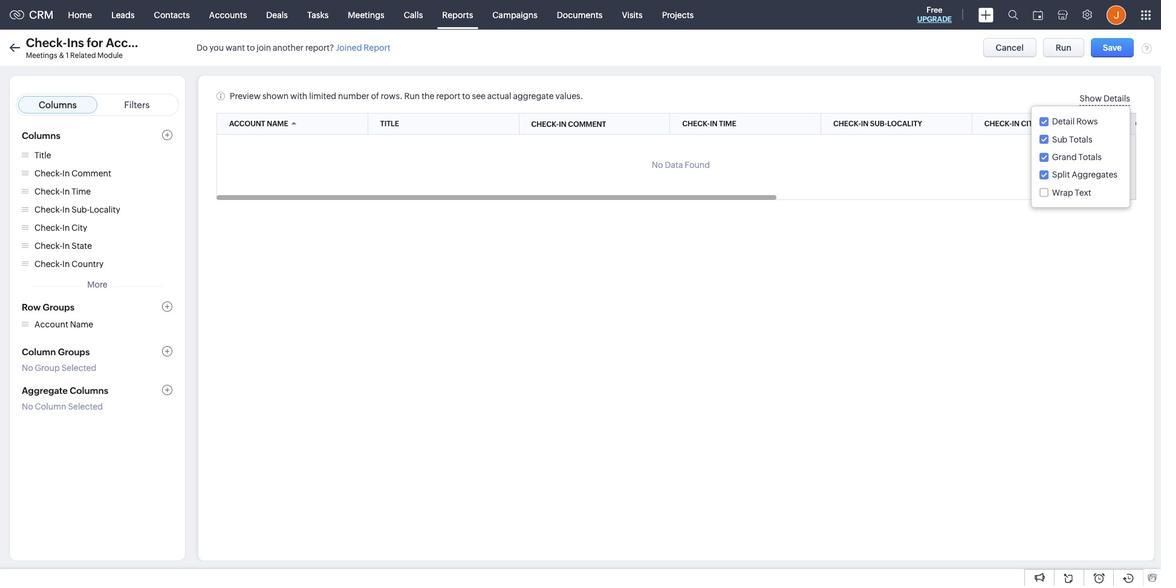 Task type: vqa. For each thing, say whether or not it's contained in the screenshot.
Split Aggregates
yes



Task type: describe. For each thing, give the bounding box(es) containing it.
check-in city inside tab panel
[[34, 223, 87, 233]]

1 vertical spatial column
[[35, 402, 66, 412]]

rows
[[1077, 117, 1098, 127]]

see
[[472, 91, 486, 101]]

wrap text
[[1053, 188, 1092, 198]]

do
[[197, 43, 208, 53]]

aggregate
[[22, 386, 68, 396]]

report
[[364, 43, 391, 53]]

detail rows
[[1053, 117, 1098, 127]]

the
[[422, 91, 435, 101]]

detail
[[1053, 117, 1075, 127]]

for
[[87, 36, 103, 50]]

report
[[436, 91, 461, 101]]

show
[[1080, 94, 1103, 103]]

reports
[[442, 10, 473, 20]]

another
[[273, 43, 304, 53]]

0 vertical spatial meetings
[[348, 10, 385, 20]]

data
[[665, 160, 683, 170]]

sub
[[1053, 135, 1068, 144]]

details
[[1104, 94, 1131, 103]]

rows.
[[381, 91, 403, 101]]

tasks link
[[298, 0, 338, 29]]

0 horizontal spatial run
[[404, 91, 420, 101]]

meetings inside check-ins for accounts meetings & 1 related module
[[26, 51, 57, 60]]

0 vertical spatial accounts
[[209, 10, 247, 20]]

upgrade
[[918, 15, 952, 24]]

ins
[[67, 36, 84, 50]]

documents
[[557, 10, 603, 20]]

deals
[[266, 10, 288, 20]]

join
[[257, 43, 271, 53]]

values.
[[556, 91, 584, 101]]

preview
[[230, 91, 261, 101]]

with
[[290, 91, 308, 101]]

&
[[59, 51, 64, 60]]

leads
[[111, 10, 135, 20]]

documents link
[[548, 0, 613, 29]]

column groups
[[22, 347, 90, 357]]

free upgrade
[[918, 5, 952, 24]]

crm link
[[10, 8, 54, 21]]

shown
[[263, 91, 289, 101]]

1 horizontal spatial to
[[462, 91, 471, 101]]

campaigns
[[493, 10, 538, 20]]

number
[[338, 91, 370, 101]]

1 vertical spatial columns
[[70, 386, 108, 396]]

state
[[72, 241, 92, 251]]

home link
[[58, 0, 102, 29]]

aggregate columns
[[22, 386, 108, 396]]

show details
[[1080, 94, 1131, 103]]

aggregate
[[513, 91, 554, 101]]

crm
[[29, 8, 54, 21]]

text
[[1075, 188, 1092, 198]]

of
[[371, 91, 379, 101]]

group
[[35, 364, 60, 373]]

run button
[[1044, 38, 1085, 57]]

calls
[[404, 10, 423, 20]]

no for aggregate columns
[[22, 402, 33, 412]]

cancel button
[[984, 38, 1037, 57]]

title inside tab panel
[[34, 151, 51, 160]]

limited
[[309, 91, 337, 101]]

preview shown with limited number of rows. run the report to see actual aggregate values.
[[230, 91, 584, 101]]

totals for sub totals
[[1070, 135, 1093, 144]]

reports link
[[433, 0, 483, 29]]

campaigns link
[[483, 0, 548, 29]]

calls link
[[394, 0, 433, 29]]

save button
[[1091, 38, 1135, 57]]

leads link
[[102, 0, 144, 29]]

visits
[[622, 10, 643, 20]]

actual
[[488, 91, 512, 101]]

meetings link
[[338, 0, 394, 29]]

module
[[97, 51, 123, 60]]

0 vertical spatial column
[[22, 347, 56, 357]]

aggregates
[[1072, 170, 1118, 180]]

accounts inside check-ins for accounts meetings & 1 related module
[[106, 36, 161, 50]]



Task type: locate. For each thing, give the bounding box(es) containing it.
grand
[[1053, 153, 1077, 162]]

city
[[1022, 120, 1038, 128], [1022, 120, 1038, 128], [72, 223, 87, 233]]

1 horizontal spatial columns
[[70, 386, 108, 396]]

title
[[380, 120, 399, 128], [380, 120, 399, 128], [34, 151, 51, 160]]

do you want to join another report? joined report
[[197, 43, 391, 53]]

no for column groups
[[22, 364, 33, 373]]

more
[[87, 280, 108, 290]]

sub totals
[[1053, 135, 1093, 144]]

run left save
[[1056, 43, 1072, 53]]

row groups
[[22, 302, 75, 313]]

2 vertical spatial no
[[22, 402, 33, 412]]

1 vertical spatial run
[[404, 91, 420, 101]]

projects link
[[653, 0, 704, 29]]

meetings
[[348, 10, 385, 20], [26, 51, 57, 60]]

0 horizontal spatial accounts
[[106, 36, 161, 50]]

meetings up report
[[348, 10, 385, 20]]

groups right row
[[43, 302, 75, 313]]

contacts
[[154, 10, 190, 20]]

to
[[247, 43, 255, 53], [462, 91, 471, 101]]

home
[[68, 10, 92, 20]]

to left the see
[[462, 91, 471, 101]]

no data found
[[652, 160, 710, 170]]

selected down aggregate columns
[[68, 402, 103, 412]]

no left data
[[652, 160, 664, 170]]

0 vertical spatial run
[[1056, 43, 1072, 53]]

tasks
[[307, 10, 329, 20]]

check-in state
[[34, 241, 92, 251]]

check-in comment
[[532, 120, 607, 129], [532, 120, 607, 129], [34, 169, 111, 179]]

1 vertical spatial accounts
[[106, 36, 161, 50]]

0 vertical spatial no
[[652, 160, 664, 170]]

report?
[[305, 43, 334, 53]]

deals link
[[257, 0, 298, 29]]

1 vertical spatial totals
[[1079, 153, 1102, 162]]

save
[[1104, 43, 1123, 53]]

name
[[267, 120, 288, 128], [267, 120, 288, 128], [70, 320, 93, 330]]

check-in time
[[683, 120, 737, 128], [683, 120, 737, 128], [34, 187, 91, 197]]

totals for grand totals
[[1079, 153, 1102, 162]]

1 vertical spatial meetings
[[26, 51, 57, 60]]

groups up no group selected
[[58, 347, 90, 357]]

selected for columns
[[68, 402, 103, 412]]

account
[[229, 120, 265, 128], [229, 120, 265, 128], [34, 320, 68, 330]]

to left join
[[247, 43, 255, 53]]

0 horizontal spatial meetings
[[26, 51, 57, 60]]

1
[[66, 51, 69, 60]]

accounts up module on the left top of page
[[106, 36, 161, 50]]

accounts
[[209, 10, 247, 20], [106, 36, 161, 50]]

account name
[[229, 120, 288, 128], [229, 120, 288, 128], [34, 320, 93, 330]]

visits link
[[613, 0, 653, 29]]

want
[[226, 43, 245, 53]]

row
[[22, 302, 41, 313]]

1 vertical spatial no
[[22, 364, 33, 373]]

check-
[[26, 36, 67, 50], [683, 120, 710, 128], [683, 120, 710, 128], [834, 120, 861, 128], [834, 120, 861, 128], [985, 120, 1013, 128], [985, 120, 1013, 128], [1136, 120, 1162, 128], [1136, 120, 1162, 128], [532, 120, 559, 129], [532, 120, 559, 129], [34, 169, 62, 179], [34, 187, 62, 197], [34, 205, 62, 215], [34, 223, 62, 233], [34, 241, 62, 251], [34, 260, 62, 269]]

run left the
[[404, 91, 420, 101]]

selected up aggregate columns
[[62, 364, 96, 373]]

0 vertical spatial totals
[[1070, 135, 1093, 144]]

1 vertical spatial groups
[[58, 347, 90, 357]]

0 vertical spatial columns
[[22, 130, 60, 141]]

you
[[210, 43, 224, 53]]

check-ins for accounts meetings & 1 related module
[[26, 36, 161, 60]]

no left group
[[22, 364, 33, 373]]

totals up aggregates
[[1079, 153, 1102, 162]]

0 horizontal spatial columns
[[22, 130, 60, 141]]

check- inside check-ins for accounts meetings & 1 related module
[[26, 36, 67, 50]]

column up group
[[22, 347, 56, 357]]

1 horizontal spatial run
[[1056, 43, 1072, 53]]

cancel
[[996, 43, 1024, 53]]

contacts link
[[144, 0, 200, 29]]

column
[[22, 347, 56, 357], [35, 402, 66, 412]]

totals up grand totals
[[1070, 135, 1093, 144]]

found
[[685, 160, 710, 170]]

check-in country
[[34, 260, 104, 269]]

tab panel containing columns
[[16, 130, 179, 412]]

0 vertical spatial to
[[247, 43, 255, 53]]

country
[[72, 260, 104, 269]]

split
[[1053, 170, 1071, 180]]

tab panel
[[16, 130, 179, 412]]

0 vertical spatial groups
[[43, 302, 75, 313]]

check-in sub-locality
[[834, 120, 923, 128], [834, 120, 923, 128], [34, 205, 120, 215]]

groups for column groups
[[58, 347, 90, 357]]

projects
[[662, 10, 694, 20]]

no column selected
[[22, 402, 103, 412]]

1 horizontal spatial meetings
[[348, 10, 385, 20]]

sub-
[[871, 120, 888, 128], [871, 120, 888, 128], [72, 205, 90, 215]]

meetings left &
[[26, 51, 57, 60]]

0 horizontal spatial to
[[247, 43, 255, 53]]

tab list
[[16, 94, 179, 116]]

no down aggregate
[[22, 402, 33, 412]]

related
[[70, 51, 96, 60]]

run inside "button"
[[1056, 43, 1072, 53]]

selected for groups
[[62, 364, 96, 373]]

wrap
[[1053, 188, 1074, 198]]

grand totals
[[1053, 153, 1102, 162]]

accounts up want
[[209, 10, 247, 20]]

groups
[[43, 302, 75, 313], [58, 347, 90, 357]]

time
[[719, 120, 737, 128], [719, 120, 737, 128], [72, 187, 91, 197]]

no
[[652, 160, 664, 170], [22, 364, 33, 373], [22, 402, 33, 412]]

check-in city
[[985, 120, 1038, 128], [985, 120, 1038, 128], [34, 223, 87, 233]]

check-in comment inside tab panel
[[34, 169, 111, 179]]

1 horizontal spatial accounts
[[209, 10, 247, 20]]

totals
[[1070, 135, 1093, 144], [1079, 153, 1102, 162]]

no group selected
[[22, 364, 96, 373]]

comment inside tab panel
[[72, 169, 111, 179]]

column down aggregate
[[35, 402, 66, 412]]

free
[[927, 5, 943, 15]]

0 vertical spatial selected
[[62, 364, 96, 373]]

1 vertical spatial to
[[462, 91, 471, 101]]

split aggregates
[[1053, 170, 1118, 180]]

1 vertical spatial selected
[[68, 402, 103, 412]]

joined
[[336, 43, 362, 53]]

accounts link
[[200, 0, 257, 29]]

groups for row groups
[[43, 302, 75, 313]]



